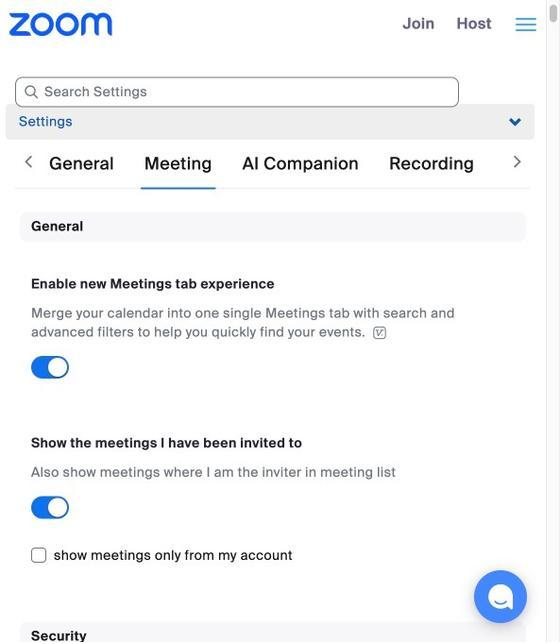Task type: vqa. For each thing, say whether or not it's contained in the screenshot.
Support Version For Enable New Meetings Tab Experience image
yes



Task type: locate. For each thing, give the bounding box(es) containing it.
general element
[[20, 212, 560, 592]]

application inside general element
[[31, 304, 515, 342]]

scroll right image
[[508, 153, 527, 172]]

banner
[[0, 0, 546, 49]]

tabs of my account settings page tab list
[[45, 137, 560, 190]]

open chat image
[[488, 584, 514, 610]]

chevron right image
[[509, 116, 523, 129]]

side navigation navigation
[[0, 98, 546, 152]]

scroll left image
[[19, 153, 38, 172]]

zoom logo image
[[9, 13, 113, 36]]

Search Settings text field
[[15, 77, 459, 107]]

application
[[31, 304, 515, 342]]



Task type: describe. For each thing, give the bounding box(es) containing it.
support version for enable new meetings tab experience image
[[370, 327, 389, 340]]



